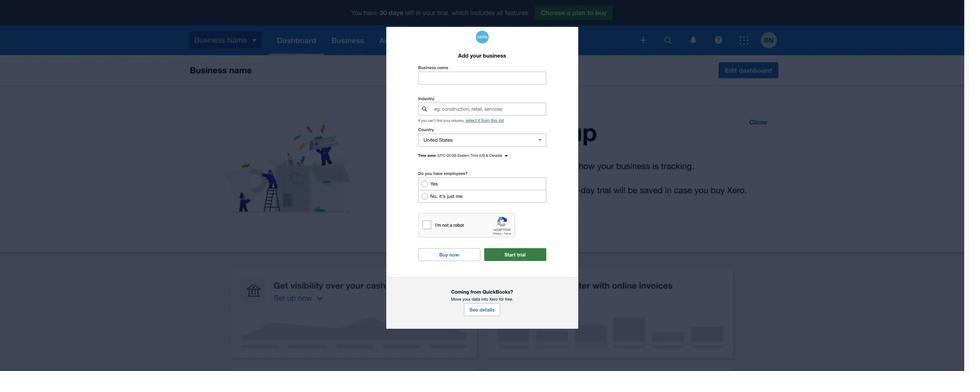 Task type: locate. For each thing, give the bounding box(es) containing it.
have
[[434, 171, 443, 176]]

for
[[499, 297, 504, 302]]

your
[[470, 52, 482, 59], [444, 119, 451, 123], [463, 297, 471, 302]]

free.
[[506, 297, 514, 302]]

yes
[[431, 181, 438, 187]]

name
[[438, 65, 449, 70]]

if you can't find your industry, select it from this list
[[419, 118, 504, 123]]

0 vertical spatial your
[[470, 52, 482, 59]]

your for quickbooks?
[[463, 297, 471, 302]]

time left (us
[[471, 154, 479, 158]]

0 vertical spatial from
[[482, 118, 490, 123]]

time
[[419, 153, 427, 158], [471, 154, 479, 158]]

business name
[[419, 65, 449, 70]]

your right add
[[470, 52, 482, 59]]

list
[[499, 118, 504, 123]]

start
[[505, 252, 516, 258]]

canada)
[[490, 154, 503, 158]]

you right do at the left top
[[425, 171, 432, 176]]

move
[[451, 297, 462, 302]]

Business name field
[[419, 72, 546, 84]]

this
[[491, 118, 498, 123]]

from up data
[[471, 289, 482, 295]]

you
[[421, 119, 427, 123], [425, 171, 432, 176]]

see details
[[470, 307, 495, 313]]

your inside coming from quickbooks? move your data into xero for free.
[[463, 297, 471, 302]]

your inside if you can't find your industry, select it from this list
[[444, 119, 451, 123]]

from inside coming from quickbooks? move your data into xero for free.
[[471, 289, 482, 295]]

you inside if you can't find your industry, select it from this list
[[421, 119, 427, 123]]

industry
[[419, 96, 435, 101]]

you right the "if"
[[421, 119, 427, 123]]

your left data
[[463, 297, 471, 302]]

1 horizontal spatial time
[[471, 154, 479, 158]]

05:00)
[[447, 154, 457, 158]]

country
[[419, 127, 434, 132]]

2 vertical spatial your
[[463, 297, 471, 302]]

eastern
[[458, 154, 470, 158]]

Industry field
[[434, 103, 546, 115]]

just
[[447, 194, 455, 199]]

do you have employees?
[[419, 171, 468, 176]]

quickbooks?
[[483, 289, 513, 295]]

if
[[419, 119, 420, 123]]

industry,
[[452, 119, 465, 123]]

1 vertical spatial from
[[471, 289, 482, 295]]

it's
[[440, 194, 446, 199]]

from
[[482, 118, 490, 123], [471, 289, 482, 295]]

Country field
[[419, 134, 531, 146]]

do you have employees? group
[[419, 178, 547, 203]]

0 vertical spatial you
[[421, 119, 427, 123]]

start trial
[[505, 252, 526, 258]]

1 vertical spatial you
[[425, 171, 432, 176]]

from right it
[[482, 118, 490, 123]]

data
[[472, 297, 481, 302]]

your right find
[[444, 119, 451, 123]]

time left zone: on the top left of page
[[419, 153, 427, 158]]

1 vertical spatial your
[[444, 119, 451, 123]]



Task type: vqa. For each thing, say whether or not it's contained in the screenshot.
Xero "icon"
yes



Task type: describe. For each thing, give the bounding box(es) containing it.
me
[[456, 194, 463, 199]]

xero image
[[476, 31, 489, 44]]

select it from this list button
[[466, 118, 504, 123]]

buy
[[440, 252, 448, 258]]

coming
[[452, 289, 470, 295]]

into
[[482, 297, 489, 302]]

do
[[419, 171, 424, 176]]

buy now
[[440, 252, 459, 258]]

it
[[478, 118, 480, 123]]

add
[[459, 52, 469, 59]]

clear image
[[534, 134, 547, 147]]

no, it's just me
[[431, 194, 463, 199]]

search icon image
[[423, 107, 427, 112]]

select
[[466, 118, 477, 123]]

your for can't
[[444, 119, 451, 123]]

xero
[[490, 297, 498, 302]]

zone:
[[428, 153, 437, 158]]

you for can't
[[421, 119, 427, 123]]

employees?
[[444, 171, 468, 176]]

see details button
[[465, 304, 501, 316]]

time zone: (utc-05:00) eastern time (us & canada)
[[419, 153, 503, 158]]

business
[[483, 52, 507, 59]]

start trial button
[[485, 249, 547, 261]]

buy now button
[[419, 249, 481, 261]]

coming from quickbooks? move your data into xero for free.
[[451, 289, 514, 302]]

(utc-
[[438, 154, 447, 158]]

you for have
[[425, 171, 432, 176]]

now
[[450, 252, 459, 258]]

add your business
[[459, 52, 507, 59]]

time inside time zone: (utc-05:00) eastern time (us & canada)
[[471, 154, 479, 158]]

&
[[486, 154, 489, 158]]

(us
[[480, 154, 485, 158]]

trial
[[517, 252, 526, 258]]

0 horizontal spatial time
[[419, 153, 427, 158]]

can't
[[428, 119, 436, 123]]

details
[[480, 307, 495, 313]]

find
[[437, 119, 443, 123]]

business
[[419, 65, 437, 70]]

no,
[[431, 194, 438, 199]]

see
[[470, 307, 479, 313]]



